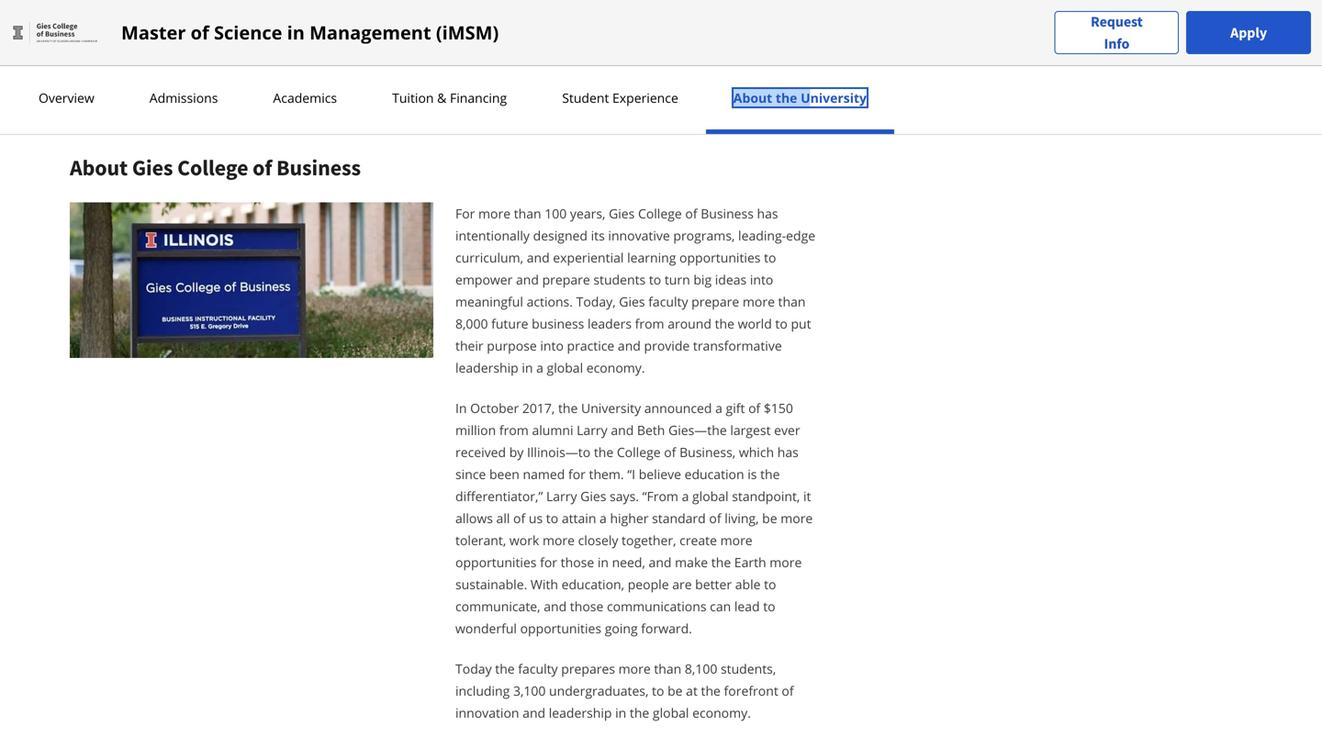 Task type: locate. For each thing, give the bounding box(es) containing it.
global inside for more than 100 years, gies college of business has intentionally designed its innovative programs, leading-edge curriculum, and experiential learning opportunities to empower and prepare students to turn big ideas into meaningful actions. today, gies faculty prepare more than 8,000 future business leaders from around the world to put their purpose into practice and provide transformative leadership in a global economy.
[[547, 359, 583, 376]]

faculty inside today the faculty prepares more than 8,100 students, including 3,100 undergraduates, to be at the forefront of innovation and leadership in the global economy.
[[518, 660, 558, 678]]

1 vertical spatial business
[[701, 205, 754, 222]]

has up leading-
[[757, 205, 778, 222]]

has
[[743, 10, 764, 28], [655, 32, 676, 50], [757, 205, 778, 222], [777, 443, 799, 461]]

0 vertical spatial about
[[733, 89, 772, 106]]

global inside today the faculty prepares more than 8,100 students, including 3,100 undergraduates, to be at the forefront of innovation and leadership in the global economy.
[[653, 704, 689, 722]]

2017,
[[522, 399, 555, 417]]

to right us
[[546, 510, 558, 527]]

for down illinois—to
[[568, 465, 586, 483]]

1 horizontal spatial be
[[762, 510, 777, 527]]

into right ideas
[[750, 271, 773, 288]]

educated
[[679, 32, 735, 50]]

1 vertical spatial opportunities
[[455, 554, 537, 571]]

2 horizontal spatial global
[[692, 488, 729, 505]]

0 vertical spatial opportunities
[[679, 249, 761, 266]]

0 vertical spatial million
[[760, 32, 801, 50]]

business down academics
[[276, 154, 361, 181]]

leadership inside for more than 100 years, gies college of business has intentionally designed its innovative programs, leading-edge curriculum, and experiential learning opportunities to empower and prepare students to turn big ideas into meaningful actions. today, gies faculty prepare more than 8,000 future business leaders from around the world to put their purpose into practice and provide transformative leadership in a global economy.
[[455, 359, 518, 376]]

about down the 3.2
[[733, 89, 772, 106]]

faculty down turn
[[648, 293, 688, 310]]

global down the at on the right bottom
[[653, 704, 689, 722]]

1 horizontal spatial global
[[653, 704, 689, 722]]

in right science
[[287, 20, 305, 45]]

0 horizontal spatial be
[[668, 682, 683, 700]]

to left put
[[775, 315, 788, 332]]

2 vertical spatial college
[[617, 443, 661, 461]]

0 vertical spatial university
[[524, 0, 584, 6]]

1 horizontal spatial faculty
[[648, 293, 688, 310]]

announced
[[644, 399, 712, 417]]

million up "received"
[[455, 421, 496, 439]]

to right able
[[764, 576, 776, 593]]

standard
[[652, 510, 706, 527]]

and up course
[[527, 10, 550, 28]]

college down admissions link
[[177, 154, 248, 181]]

1 vertical spatial university
[[801, 89, 867, 106]]

gies—the
[[668, 421, 727, 439]]

1 vertical spatial global
[[692, 488, 729, 505]]

economy. down practice
[[586, 359, 645, 376]]

in
[[287, 20, 305, 45], [522, 359, 533, 376], [598, 554, 609, 571], [615, 704, 626, 722]]

offers
[[587, 0, 622, 6]]

1 horizontal spatial economy.
[[692, 704, 751, 722]]

gies down "them."
[[580, 488, 606, 505]]

university of illinois urbana-champaign image
[[11, 18, 99, 47]]

0 vertical spatial into
[[750, 271, 773, 288]]

to
[[764, 249, 776, 266], [649, 271, 661, 288], [775, 315, 788, 332], [546, 510, 558, 527], [764, 576, 776, 593], [763, 598, 775, 615], [652, 682, 664, 700]]

and left beth
[[611, 421, 634, 439]]

those
[[561, 554, 594, 571], [570, 598, 603, 615]]

overview link
[[33, 89, 100, 106]]

0 horizontal spatial million
[[455, 421, 496, 439]]

100
[[545, 205, 567, 222]]

than left 100
[[514, 205, 541, 222]]

more up undergraduates,
[[618, 660, 651, 678]]

ideas
[[715, 271, 747, 288]]

1 horizontal spatial leadership
[[549, 704, 612, 722]]

from up provide
[[635, 315, 664, 332]]

for up with
[[540, 554, 557, 571]]

1 horizontal spatial business
[[701, 205, 754, 222]]

experience
[[612, 89, 678, 106]]

0 vertical spatial faculty
[[648, 293, 688, 310]]

them.
[[589, 465, 624, 483]]

university inside in october 2017, the university announced a gift of $150 million from alumni larry and beth gies—the largest ever received by illinois—to the college of business, which has since been named for them. "i believe education is the differentiator," larry gies says. "from a global standpoint, it allows all of us to attain a higher standard of living, be more tolerant, work more closely together, create more opportunities for those in need, and make the earth more sustainable. with education, people are better able to communicate, and those communications can lead to wonderful opportunities going forward.
[[581, 399, 641, 417]]

of left living,
[[709, 510, 721, 527]]

opportunities up ideas
[[679, 249, 761, 266]]

2 vertical spatial global
[[653, 704, 689, 722]]

future
[[491, 315, 528, 332]]

1 vertical spatial those
[[570, 598, 603, 615]]

be down standpoint,
[[762, 510, 777, 527]]

0 vertical spatial be
[[762, 510, 777, 527]]

with
[[531, 576, 558, 593]]

3,100
[[513, 682, 546, 700]]

2 vertical spatial from
[[499, 421, 529, 439]]

1 vertical spatial prepare
[[691, 293, 739, 310]]

more right online,
[[767, 10, 800, 28]]

a up standard
[[682, 488, 689, 505]]

0 vertical spatial economy.
[[586, 359, 645, 376]]

from inside the university offers more than 90 degrees, certificates, and endorsement programs online, has more than 1700 course selections, and has educated 3.2 million learners from across the globe.
[[508, 54, 537, 72]]

academics link
[[268, 89, 343, 106]]

the university offers more than 90 degrees, certificates, and endorsement programs online, has more than 1700 course selections, and has educated 3.2 million learners from across the globe.
[[455, 0, 801, 72]]

global inside in october 2017, the university announced a gift of $150 million from alumni larry and beth gies—the largest ever received by illinois—to the college of business, which has since been named for them. "i believe education is the differentiator," larry gies says. "from a global standpoint, it allows all of us to attain a higher standard of living, be more tolerant, work more closely together, create more opportunities for those in need, and make the earth more sustainable. with education, people are better able to communicate, and those communications can lead to wonderful opportunities going forward.
[[692, 488, 729, 505]]

leadership down undergraduates,
[[549, 704, 612, 722]]

0 horizontal spatial economy.
[[586, 359, 645, 376]]

faculty up 3,100
[[518, 660, 558, 678]]

more down living,
[[720, 532, 753, 549]]

those down education,
[[570, 598, 603, 615]]

and down with
[[544, 598, 567, 615]]

0 horizontal spatial leadership
[[455, 359, 518, 376]]

by
[[509, 443, 524, 461]]

1 horizontal spatial for
[[568, 465, 586, 483]]

more inside today the faculty prepares more than 8,100 students, including 3,100 undergraduates, to be at the forefront of innovation and leadership in the global economy.
[[618, 660, 651, 678]]

0 vertical spatial from
[[508, 54, 537, 72]]

million
[[760, 32, 801, 50], [455, 421, 496, 439]]

in october 2017, the university announced a gift of $150 million from alumni larry and beth gies—the largest ever received by illinois—to the college of business, which has since been named for them. "i believe education is the differentiator," larry gies says. "from a global standpoint, it allows all of us to attain a higher standard of living, be more tolerant, work more closely together, create more opportunities for those in need, and make the earth more sustainable. with education, people are better able to communicate, and those communications can lead to wonderful opportunities going forward.
[[455, 399, 813, 637]]

forward.
[[641, 620, 692, 637]]

request info
[[1091, 12, 1143, 53]]

1 vertical spatial from
[[635, 315, 664, 332]]

$150
[[764, 399, 793, 417]]

students,
[[721, 660, 776, 678]]

and inside today the faculty prepares more than 8,100 students, including 3,100 undergraduates, to be at the forefront of innovation and leadership in the global economy.
[[523, 704, 545, 722]]

more
[[626, 0, 658, 6], [767, 10, 800, 28], [478, 205, 511, 222], [743, 293, 775, 310], [781, 510, 813, 527], [543, 532, 575, 549], [720, 532, 753, 549], [770, 554, 802, 571], [618, 660, 651, 678]]

tuition & financing link
[[387, 89, 512, 106]]

more up the world
[[743, 293, 775, 310]]

global down practice
[[547, 359, 583, 376]]

the
[[501, 0, 521, 6], [583, 54, 602, 72], [776, 89, 797, 106], [715, 315, 734, 332], [558, 399, 578, 417], [594, 443, 613, 461], [760, 465, 780, 483], [711, 554, 731, 571], [495, 660, 515, 678], [701, 682, 721, 700], [630, 704, 649, 722]]

1 vertical spatial leadership
[[549, 704, 612, 722]]

of up programs,
[[685, 205, 697, 222]]

prepares
[[561, 660, 615, 678]]

university
[[524, 0, 584, 6], [801, 89, 867, 106], [581, 399, 641, 417]]

a left gift
[[715, 399, 722, 417]]

1 vertical spatial about
[[70, 154, 128, 181]]

opportunities up sustainable.
[[455, 554, 537, 571]]

curriculum,
[[455, 249, 523, 266]]

a down purpose
[[536, 359, 543, 376]]

1 horizontal spatial million
[[760, 32, 801, 50]]

empower
[[455, 271, 513, 288]]

and down 'leaders'
[[618, 337, 641, 354]]

tuition
[[392, 89, 434, 106]]

faculty
[[648, 293, 688, 310], [518, 660, 558, 678]]

gies inside in october 2017, the university announced a gift of $150 million from alumni larry and beth gies—the largest ever received by illinois—to the college of business, which has since been named for them. "i believe education is the differentiator," larry gies says. "from a global standpoint, it allows all of us to attain a higher standard of living, be more tolerant, work more closely together, create more opportunities for those in need, and make the earth more sustainable. with education, people are better able to communicate, and those communications can lead to wonderful opportunities going forward.
[[580, 488, 606, 505]]

more right earth
[[770, 554, 802, 571]]

a
[[536, 359, 543, 376], [715, 399, 722, 417], [682, 488, 689, 505], [600, 510, 607, 527]]

1 vertical spatial economy.
[[692, 704, 751, 722]]

for
[[568, 465, 586, 483], [540, 554, 557, 571]]

in inside today the faculty prepares more than 8,100 students, including 3,100 undergraduates, to be at the forefront of innovation and leadership in the global economy.
[[615, 704, 626, 722]]

more up the programs
[[626, 0, 658, 6]]

can
[[710, 598, 731, 615]]

sustainable.
[[455, 576, 527, 593]]

programs
[[637, 10, 696, 28]]

1 vertical spatial faculty
[[518, 660, 558, 678]]

1 vertical spatial into
[[540, 337, 564, 354]]

0 vertical spatial business
[[276, 154, 361, 181]]

provide
[[644, 337, 690, 354]]

2 vertical spatial opportunities
[[520, 620, 601, 637]]

million right the 3.2
[[760, 32, 801, 50]]

attain
[[562, 510, 596, 527]]

from
[[508, 54, 537, 72], [635, 315, 664, 332], [499, 421, 529, 439]]

student
[[562, 89, 609, 106]]

about down overview link
[[70, 154, 128, 181]]

college up innovative at the top of page
[[638, 205, 682, 222]]

than
[[661, 0, 689, 6], [455, 32, 483, 50], [514, 205, 541, 222], [778, 293, 806, 310], [654, 660, 681, 678]]

including
[[455, 682, 510, 700]]

to left the at on the right bottom
[[652, 682, 664, 700]]

big
[[693, 271, 712, 288]]

prepare down big
[[691, 293, 739, 310]]

more down "it"
[[781, 510, 813, 527]]

into down "business"
[[540, 337, 564, 354]]

to inside today the faculty prepares more than 8,100 students, including 3,100 undergraduates, to be at the forefront of innovation and leadership in the global economy.
[[652, 682, 664, 700]]

million inside in october 2017, the university announced a gift of $150 million from alumni larry and beth gies—the largest ever received by illinois—to the college of business, which has since been named for them. "i believe education is the differentiator," larry gies says. "from a global standpoint, it allows all of us to attain a higher standard of living, be more tolerant, work more closely together, create more opportunities for those in need, and make the earth more sustainable. with education, people are better able to communicate, and those communications can lead to wonderful opportunities going forward.
[[455, 421, 496, 439]]

90
[[692, 0, 707, 6]]

a up the closely
[[600, 510, 607, 527]]

leading-
[[738, 227, 786, 244]]

of right forefront
[[782, 682, 794, 700]]

leadership down "their"
[[455, 359, 518, 376]]

1 vertical spatial be
[[668, 682, 683, 700]]

alumni
[[532, 421, 573, 439]]

communicate,
[[455, 598, 540, 615]]

0 horizontal spatial faculty
[[518, 660, 558, 678]]

leadership
[[455, 359, 518, 376], [549, 704, 612, 722]]

economy. inside for more than 100 years, gies college of business has intentionally designed its innovative programs, leading-edge curriculum, and experiential learning opportunities to empower and prepare students to turn big ideas into meaningful actions. today, gies faculty prepare more than 8,000 future business leaders from around the world to put their purpose into practice and provide transformative leadership in a global economy.
[[586, 359, 645, 376]]

in inside in october 2017, the university announced a gift of $150 million from alumni larry and beth gies—the largest ever received by illinois—to the college of business, which has since been named for them. "i believe education is the differentiator," larry gies says. "from a global standpoint, it allows all of us to attain a higher standard of living, be more tolerant, work more closely together, create more opportunities for those in need, and make the earth more sustainable. with education, people are better able to communicate, and those communications can lead to wonderful opportunities going forward.
[[598, 554, 609, 571]]

college up "i at the left bottom of the page
[[617, 443, 661, 461]]

has down the ever
[[777, 443, 799, 461]]

1 vertical spatial college
[[638, 205, 682, 222]]

student experience
[[562, 89, 678, 106]]

business up programs,
[[701, 205, 754, 222]]

programs,
[[673, 227, 735, 244]]

than inside today the faculty prepares more than 8,100 students, including 3,100 undergraduates, to be at the forefront of innovation and leadership in the global economy.
[[654, 660, 681, 678]]

from inside for more than 100 years, gies college of business has intentionally designed its innovative programs, leading-edge curriculum, and experiential learning opportunities to empower and prepare students to turn big ideas into meaningful actions. today, gies faculty prepare more than 8,000 future business leaders from around the world to put their purpose into practice and provide transformative leadership in a global economy.
[[635, 315, 664, 332]]

college inside for more than 100 years, gies college of business has intentionally designed its innovative programs, leading-edge curriculum, and experiential learning opportunities to empower and prepare students to turn big ideas into meaningful actions. today, gies faculty prepare more than 8,000 future business leaders from around the world to put their purpose into practice and provide transformative leadership in a global economy.
[[638, 205, 682, 222]]

gies down admissions link
[[132, 154, 173, 181]]

for
[[455, 205, 475, 222]]

0 vertical spatial leadership
[[455, 359, 518, 376]]

2 vertical spatial university
[[581, 399, 641, 417]]

from down course
[[508, 54, 537, 72]]

about
[[733, 89, 772, 106], [70, 154, 128, 181]]

0 horizontal spatial for
[[540, 554, 557, 571]]

management
[[309, 20, 431, 45]]

0 vertical spatial larry
[[577, 421, 607, 439]]

million inside the university offers more than 90 degrees, certificates, and endorsement programs online, has more than 1700 course selections, and has educated 3.2 million learners from across the globe.
[[760, 32, 801, 50]]

those up education,
[[561, 554, 594, 571]]

leadership inside today the faculty prepares more than 8,100 students, including 3,100 undergraduates, to be at the forefront of innovation and leadership in the global economy.
[[549, 704, 612, 722]]

in down the closely
[[598, 554, 609, 571]]

certificates,
[[455, 10, 524, 28]]

online,
[[699, 10, 740, 28]]

1 horizontal spatial into
[[750, 271, 773, 288]]

1 vertical spatial million
[[455, 421, 496, 439]]

believe
[[639, 465, 681, 483]]

be inside in october 2017, the university announced a gift of $150 million from alumni larry and beth gies—the largest ever received by illinois—to the college of business, which has since been named for them. "i believe education is the differentiator," larry gies says. "from a global standpoint, it allows all of us to attain a higher standard of living, be more tolerant, work more closely together, create more opportunities for those in need, and make the earth more sustainable. with education, people are better able to communicate, and those communications can lead to wonderful opportunities going forward.
[[762, 510, 777, 527]]

than left "8,100"
[[654, 660, 681, 678]]

global down education
[[692, 488, 729, 505]]

prepare
[[542, 271, 590, 288], [691, 293, 739, 310]]

0 horizontal spatial about
[[70, 154, 128, 181]]

0 vertical spatial global
[[547, 359, 583, 376]]

in down undergraduates,
[[615, 704, 626, 722]]

of
[[191, 20, 209, 45], [253, 154, 272, 181], [685, 205, 697, 222], [748, 399, 760, 417], [664, 443, 676, 461], [513, 510, 525, 527], [709, 510, 721, 527], [782, 682, 794, 700]]

from up by
[[499, 421, 529, 439]]

around
[[668, 315, 711, 332]]

1 vertical spatial for
[[540, 554, 557, 571]]

prepare up actions.
[[542, 271, 590, 288]]

to right lead
[[763, 598, 775, 615]]

admissions
[[149, 89, 218, 106]]

into
[[750, 271, 773, 288], [540, 337, 564, 354]]

business
[[276, 154, 361, 181], [701, 205, 754, 222]]

in down purpose
[[522, 359, 533, 376]]

master of science in management (imsm)
[[121, 20, 499, 45]]

0 vertical spatial college
[[177, 154, 248, 181]]

larry right alumni
[[577, 421, 607, 439]]

of right master
[[191, 20, 209, 45]]

1700
[[486, 32, 516, 50]]

1 horizontal spatial about
[[733, 89, 772, 106]]

0 horizontal spatial prepare
[[542, 271, 590, 288]]

be left the at on the right bottom
[[668, 682, 683, 700]]

larry up attain
[[546, 488, 577, 505]]

gies
[[132, 154, 173, 181], [609, 205, 635, 222], [619, 293, 645, 310], [580, 488, 606, 505]]

opportunities down with
[[520, 620, 601, 637]]

8,100
[[685, 660, 717, 678]]

of right all
[[513, 510, 525, 527]]

economy. down forefront
[[692, 704, 751, 722]]

purpose
[[487, 337, 537, 354]]

and down 3,100
[[523, 704, 545, 722]]

innovative
[[608, 227, 670, 244]]

opportunities inside for more than 100 years, gies college of business has intentionally designed its innovative programs, leading-edge curriculum, and experiential learning opportunities to empower and prepare students to turn big ideas into meaningful actions. today, gies faculty prepare more than 8,000 future business leaders from around the world to put their purpose into practice and provide transformative leadership in a global economy.
[[679, 249, 761, 266]]

and down designed
[[527, 249, 550, 266]]

has inside in october 2017, the university announced a gift of $150 million from alumni larry and beth gies—the largest ever received by illinois—to the college of business, which has since been named for them. "i believe education is the differentiator," larry gies says. "from a global standpoint, it allows all of us to attain a higher standard of living, be more tolerant, work more closely together, create more opportunities for those in need, and make the earth more sustainable. with education, people are better able to communicate, and those communications can lead to wonderful opportunities going forward.
[[777, 443, 799, 461]]

today,
[[576, 293, 616, 310]]

0 horizontal spatial global
[[547, 359, 583, 376]]

tolerant,
[[455, 532, 506, 549]]



Task type: describe. For each thing, give the bounding box(es) containing it.
about gies college of business
[[70, 154, 361, 181]]

0 vertical spatial those
[[561, 554, 594, 571]]

than up learners
[[455, 32, 483, 50]]

of inside for more than 100 years, gies college of business has intentionally designed its innovative programs, leading-edge curriculum, and experiential learning opportunities to empower and prepare students to turn big ideas into meaningful actions. today, gies faculty prepare more than 8,000 future business leaders from around the world to put their purpose into practice and provide transformative leadership in a global economy.
[[685, 205, 697, 222]]

says.
[[610, 488, 639, 505]]

has down the programs
[[655, 32, 676, 50]]

globe.
[[606, 54, 642, 72]]

today the faculty prepares more than 8,100 students, including 3,100 undergraduates, to be at the forefront of innovation and leadership in the global economy.
[[455, 660, 794, 722]]

more down attain
[[543, 532, 575, 549]]

faculty inside for more than 100 years, gies college of business has intentionally designed its innovative programs, leading-edge curriculum, and experiential learning opportunities to empower and prepare students to turn big ideas into meaningful actions. today, gies faculty prepare more than 8,000 future business leaders from around the world to put their purpose into practice and provide transformative leadership in a global economy.
[[648, 293, 688, 310]]

and up actions.
[[516, 271, 539, 288]]

years,
[[570, 205, 605, 222]]

to down leading-
[[764, 249, 776, 266]]

1 horizontal spatial prepare
[[691, 293, 739, 310]]

able
[[735, 576, 761, 593]]

students
[[593, 271, 646, 288]]

beth
[[637, 421, 665, 439]]

for more than 100 years, gies college of business has intentionally designed its innovative programs, leading-edge curriculum, and experiential learning opportunities to empower and prepare students to turn big ideas into meaningful actions. today, gies faculty prepare more than 8,000 future business leaders from around the world to put their purpose into practice and provide transformative leadership in a global economy.
[[455, 205, 815, 376]]

closely
[[578, 532, 618, 549]]

0 horizontal spatial business
[[276, 154, 361, 181]]

its
[[591, 227, 605, 244]]

than up put
[[778, 293, 806, 310]]

apply
[[1230, 23, 1267, 42]]

living,
[[725, 510, 759, 527]]

student experience link
[[557, 89, 684, 106]]

work
[[509, 532, 539, 549]]

of inside today the faculty prepares more than 8,100 students, including 3,100 undergraduates, to be at the forefront of innovation and leadership in the global economy.
[[782, 682, 794, 700]]

business,
[[679, 443, 736, 461]]

together,
[[622, 532, 676, 549]]

economy. inside today the faculty prepares more than 8,100 students, including 3,100 undergraduates, to be at the forefront of innovation and leadership in the global economy.
[[692, 704, 751, 722]]

forefront
[[724, 682, 778, 700]]

people
[[628, 576, 669, 593]]

gies down the students
[[619, 293, 645, 310]]

master
[[121, 20, 186, 45]]

illinois—to
[[527, 443, 590, 461]]

3.2
[[739, 32, 757, 50]]

0 vertical spatial prepare
[[542, 271, 590, 288]]

earth
[[734, 554, 766, 571]]

admissions link
[[144, 89, 223, 106]]

experiential
[[553, 249, 624, 266]]

been
[[489, 465, 519, 483]]

has up the 3.2
[[743, 10, 764, 28]]

of right gift
[[748, 399, 760, 417]]

standpoint,
[[732, 488, 800, 505]]

edge
[[786, 227, 815, 244]]

degrees,
[[710, 0, 761, 6]]

largest
[[730, 421, 771, 439]]

practice
[[567, 337, 614, 354]]

designed
[[533, 227, 588, 244]]

at
[[686, 682, 698, 700]]

learning
[[627, 249, 676, 266]]

business inside for more than 100 years, gies college of business has intentionally designed its innovative programs, leading-edge curriculum, and experiential learning opportunities to empower and prepare students to turn big ideas into meaningful actions. today, gies faculty prepare more than 8,000 future business leaders from around the world to put their purpose into practice and provide transformative leadership in a global economy.
[[701, 205, 754, 222]]

and up "globe."
[[629, 32, 652, 50]]

put
[[791, 315, 811, 332]]

actions.
[[527, 293, 573, 310]]

since
[[455, 465, 486, 483]]

to left turn
[[649, 271, 661, 288]]

need,
[[612, 554, 645, 571]]

"from
[[642, 488, 678, 505]]

in
[[455, 399, 467, 417]]

academics
[[273, 89, 337, 106]]

named
[[523, 465, 565, 483]]

education,
[[562, 576, 624, 593]]

a inside for more than 100 years, gies college of business has intentionally designed its innovative programs, leading-edge curriculum, and experiential learning opportunities to empower and prepare students to turn big ideas into meaningful actions. today, gies faculty prepare more than 8,000 future business leaders from around the world to put their purpose into practice and provide transformative leadership in a global economy.
[[536, 359, 543, 376]]

8,000
[[455, 315, 488, 332]]

all
[[496, 510, 510, 527]]

endorsement
[[553, 10, 634, 28]]

which
[[739, 443, 774, 461]]

apply button
[[1186, 11, 1311, 54]]

be inside today the faculty prepares more than 8,100 students, including 3,100 undergraduates, to be at the forefront of innovation and leadership in the global economy.
[[668, 682, 683, 700]]

more up intentionally
[[478, 205, 511, 222]]

allows
[[455, 510, 493, 527]]

and down together,
[[649, 554, 672, 571]]

of up 'believe'
[[664, 443, 676, 461]]

(imsm)
[[436, 20, 499, 45]]

meaningful
[[455, 293, 523, 310]]

"i
[[627, 465, 635, 483]]

about for about the university
[[733, 89, 772, 106]]

their
[[455, 337, 484, 354]]

about the university
[[733, 89, 867, 106]]

0 horizontal spatial into
[[540, 337, 564, 354]]

of down academics link on the left top of the page
[[253, 154, 272, 181]]

gies up innovative at the top of page
[[609, 205, 635, 222]]

has inside for more than 100 years, gies college of business has intentionally designed its innovative programs, leading-edge curriculum, and experiential learning opportunities to empower and prepare students to turn big ideas into meaningful actions. today, gies faculty prepare more than 8,000 future business leaders from around the world to put their purpose into practice and provide transformative leadership in a global economy.
[[757, 205, 778, 222]]

are
[[672, 576, 692, 593]]

about for about gies college of business
[[70, 154, 128, 181]]

innovation
[[455, 704, 519, 722]]

1 vertical spatial larry
[[546, 488, 577, 505]]

us
[[529, 510, 543, 527]]

october
[[470, 399, 519, 417]]

0 vertical spatial for
[[568, 465, 586, 483]]

the inside for more than 100 years, gies college of business has intentionally designed its innovative programs, leading-edge curriculum, and experiential learning opportunities to empower and prepare students to turn big ideas into meaningful actions. today, gies faculty prepare more than 8,000 future business leaders from around the world to put their purpose into practice and provide transformative leadership in a global economy.
[[715, 315, 734, 332]]

going
[[605, 620, 638, 637]]

across
[[541, 54, 579, 72]]

transformative
[[693, 337, 782, 354]]

better
[[695, 576, 732, 593]]

science
[[214, 20, 282, 45]]

request info button
[[1054, 11, 1179, 55]]

college inside in october 2017, the university announced a gift of $150 million from alumni larry and beth gies—the largest ever received by illinois—to the college of business, which has since been named for them. "i believe education is the differentiator," larry gies says. "from a global standpoint, it allows all of us to attain a higher standard of living, be more tolerant, work more closely together, create more opportunities for those in need, and make the earth more sustainable. with education, people are better able to communicate, and those communications can lead to wonderful opportunities going forward.
[[617, 443, 661, 461]]

from inside in october 2017, the university announced a gift of $150 million from alumni larry and beth gies—the largest ever received by illinois—to the college of business, which has since been named for them. "i believe education is the differentiator," larry gies says. "from a global standpoint, it allows all of us to attain a higher standard of living, be more tolerant, work more closely together, create more opportunities for those in need, and make the earth more sustainable. with education, people are better able to communicate, and those communications can lead to wonderful opportunities going forward.
[[499, 421, 529, 439]]

communications
[[607, 598, 706, 615]]

university inside the university offers more than 90 degrees, certificates, and endorsement programs online, has more than 1700 course selections, and has educated 3.2 million learners from across the globe.
[[524, 0, 584, 6]]

than up the programs
[[661, 0, 689, 6]]

received
[[455, 443, 506, 461]]

higher
[[610, 510, 649, 527]]

selections,
[[563, 32, 625, 50]]

it
[[803, 488, 811, 505]]

education
[[685, 465, 744, 483]]

in inside for more than 100 years, gies college of business has intentionally designed its innovative programs, leading-edge curriculum, and experiential learning opportunities to empower and prepare students to turn big ideas into meaningful actions. today, gies faculty prepare more than 8,000 future business leaders from around the world to put their purpose into practice and provide transformative leadership in a global economy.
[[522, 359, 533, 376]]

&
[[437, 89, 447, 106]]



Task type: vqa. For each thing, say whether or not it's contained in the screenshot.
bottom Leadership
yes



